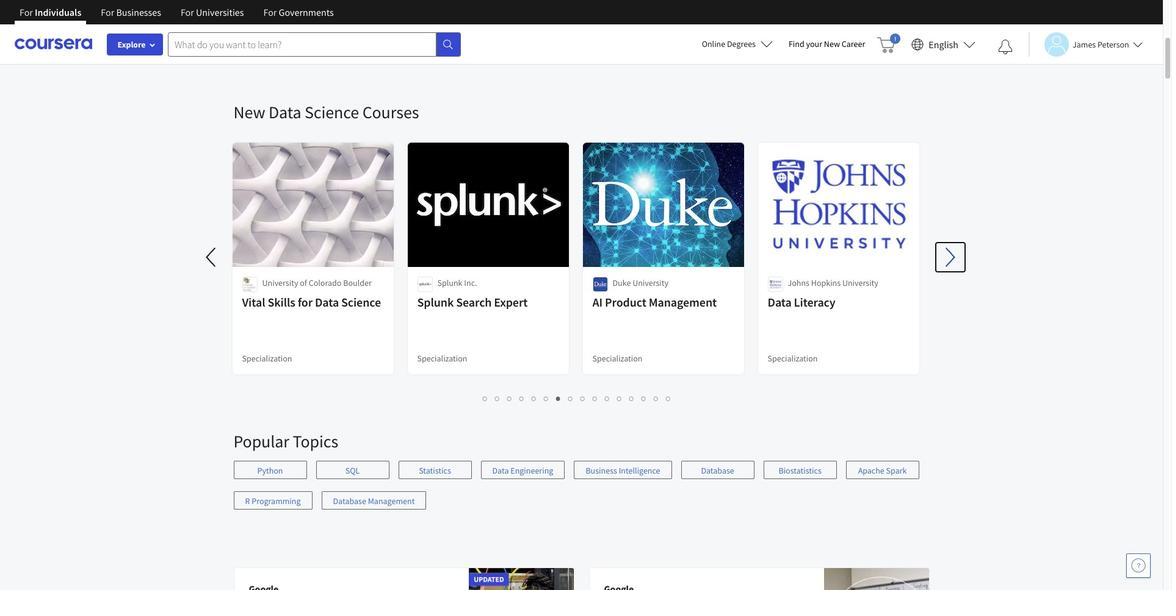 Task type: describe. For each thing, give the bounding box(es) containing it.
8 button
[[565, 392, 577, 406]]

5
[[532, 393, 537, 405]]

statistics
[[419, 466, 451, 477]]

businesses
[[116, 6, 161, 18]]

new data science courses
[[234, 101, 419, 123]]

14 button
[[638, 392, 651, 406]]

data engineering link
[[481, 462, 565, 480]]

apache spark
[[858, 466, 907, 477]]

universities
[[196, 6, 244, 18]]

list containing python
[[234, 462, 929, 523]]

14
[[642, 393, 651, 405]]

vital
[[242, 295, 265, 310]]

explore
[[118, 39, 146, 50]]

list inside new data science courses carousel element
[[234, 392, 920, 406]]

business intelligence
[[586, 466, 660, 477]]

r
[[245, 496, 250, 507]]

1 list from the top
[[234, 40, 920, 54]]

data engineering
[[492, 466, 553, 477]]

new data science courses carousel element
[[197, 65, 965, 416]]

johns hopkins university
[[788, 278, 878, 289]]

your
[[806, 38, 822, 49]]

1 university from the left
[[262, 278, 298, 289]]

specialization for search
[[417, 353, 467, 364]]

apache spark link
[[846, 462, 919, 480]]

biostatistics
[[779, 466, 822, 477]]

colorado
[[309, 278, 342, 289]]

individuals
[[35, 6, 81, 18]]

r programming link
[[234, 492, 312, 510]]

3 button
[[504, 392, 516, 406]]

4 button
[[516, 392, 528, 406]]

splunk inc.
[[437, 278, 477, 289]]

of
[[300, 278, 307, 289]]

specialization for product
[[592, 353, 643, 364]]

for businesses
[[101, 6, 161, 18]]

0 vertical spatial new
[[824, 38, 840, 49]]

9
[[581, 393, 585, 405]]

1
[[483, 393, 488, 405]]

for
[[298, 295, 313, 310]]

johns
[[788, 278, 809, 289]]

11 button
[[601, 392, 615, 406]]

database management link
[[321, 492, 426, 510]]

for individuals
[[20, 6, 81, 18]]

duke
[[613, 278, 631, 289]]

business
[[586, 466, 617, 477]]

2
[[495, 393, 500, 405]]

help center image
[[1131, 559, 1146, 574]]

13 button
[[626, 392, 639, 406]]

boulder
[[343, 278, 372, 289]]

product
[[605, 295, 646, 310]]

13
[[629, 393, 639, 405]]

1 button
[[479, 392, 491, 406]]

6 button
[[540, 392, 552, 406]]

3 university from the left
[[842, 278, 878, 289]]

degree
[[242, 2, 267, 13]]

11
[[605, 393, 615, 405]]

university of colorado boulder
[[262, 278, 372, 289]]

splunk for splunk inc.
[[437, 278, 462, 289]]

for governments
[[263, 6, 334, 18]]

career
[[842, 38, 865, 49]]

for for businesses
[[101, 6, 114, 18]]

james peterson button
[[1029, 32, 1143, 56]]

statistics link
[[398, 462, 472, 480]]

explore button
[[107, 34, 163, 56]]

courses
[[362, 101, 419, 123]]

management inside 'link'
[[368, 496, 415, 507]]

10
[[593, 393, 603, 405]]

sql link
[[316, 462, 389, 480]]

database for database
[[701, 466, 734, 477]]

7 button
[[552, 392, 565, 406]]

16
[[666, 393, 676, 405]]

james peterson
[[1073, 39, 1129, 50]]

7
[[556, 393, 561, 405]]

topics
[[293, 431, 338, 453]]

python
[[257, 466, 283, 477]]

8
[[568, 393, 573, 405]]

specialization for skills
[[242, 353, 292, 364]]

johns hopkins university image
[[768, 277, 783, 292]]

3
[[507, 393, 512, 405]]

for universities
[[181, 6, 244, 18]]

governments
[[279, 6, 334, 18]]

database link
[[681, 462, 754, 480]]

0 vertical spatial science
[[305, 101, 359, 123]]

specialization for literacy
[[768, 353, 818, 364]]

16 button
[[662, 392, 676, 406]]



Task type: vqa. For each thing, say whether or not it's contained in the screenshot.
1st For from the right
yes



Task type: locate. For each thing, give the bounding box(es) containing it.
9 button
[[577, 392, 589, 406]]

4 for from the left
[[263, 6, 277, 18]]

duke university
[[613, 278, 669, 289]]

2 for from the left
[[101, 6, 114, 18]]

list containing 1
[[234, 392, 920, 406]]

university right hopkins
[[842, 278, 878, 289]]

data
[[269, 101, 301, 123], [315, 295, 339, 310], [768, 295, 792, 310], [492, 466, 509, 477]]

new
[[824, 38, 840, 49], [234, 101, 265, 123]]

1 for from the left
[[20, 6, 33, 18]]

0 vertical spatial database
[[701, 466, 734, 477]]

0 horizontal spatial management
[[368, 496, 415, 507]]

for left individuals
[[20, 6, 33, 18]]

banner navigation
[[10, 0, 343, 34]]

management down the sql 'link'
[[368, 496, 415, 507]]

find your new career link
[[783, 37, 871, 52]]

1 vertical spatial management
[[368, 496, 415, 507]]

next slide image
[[936, 243, 965, 272]]

4 specialization from the left
[[768, 353, 818, 364]]

12 button
[[614, 392, 627, 406]]

3 list from the top
[[234, 462, 929, 523]]

coursera image
[[15, 34, 92, 54]]

15
[[654, 393, 664, 405]]

10 button
[[589, 392, 603, 406]]

hopkins
[[811, 278, 841, 289]]

james
[[1073, 39, 1096, 50]]

degree link
[[231, 0, 395, 24]]

spark
[[886, 466, 907, 477]]

splunk inc. image
[[417, 277, 433, 292]]

1 vertical spatial new
[[234, 101, 265, 123]]

5 button
[[528, 392, 540, 406]]

1 horizontal spatial university
[[633, 278, 669, 289]]

10 11 12 13 14 15 16
[[593, 393, 676, 405]]

splunk down splunk inc. "image"
[[417, 295, 454, 310]]

r programming
[[245, 496, 301, 507]]

1 horizontal spatial database
[[701, 466, 734, 477]]

duke university image
[[592, 277, 608, 292]]

specialization
[[242, 353, 292, 364], [417, 353, 467, 364], [592, 353, 643, 364], [768, 353, 818, 364]]

2 list from the top
[[234, 392, 920, 406]]

business intelligence link
[[574, 462, 672, 480]]

find
[[789, 38, 804, 49]]

splunk search expert
[[417, 295, 528, 310]]

skills
[[268, 295, 295, 310]]

2 horizontal spatial university
[[842, 278, 878, 289]]

english button
[[907, 24, 980, 64]]

ai product management
[[592, 295, 717, 310]]

ai
[[592, 295, 603, 310]]

6
[[544, 393, 549, 405]]

database for database management
[[333, 496, 366, 507]]

1 vertical spatial database
[[333, 496, 366, 507]]

intelligence
[[619, 466, 660, 477]]

0 vertical spatial list
[[234, 40, 920, 54]]

popular topics
[[234, 431, 338, 453]]

shopping cart: 1 item image
[[877, 34, 901, 53]]

python link
[[234, 462, 307, 480]]

0 horizontal spatial database
[[333, 496, 366, 507]]

12
[[617, 393, 627, 405]]

online degrees
[[702, 38, 756, 49]]

science down boulder
[[341, 295, 381, 310]]

inc.
[[464, 278, 477, 289]]

1 specialization from the left
[[242, 353, 292, 364]]

science left the courses
[[305, 101, 359, 123]]

1 vertical spatial list
[[234, 392, 920, 406]]

search
[[456, 295, 492, 310]]

database inside 'link'
[[333, 496, 366, 507]]

database management
[[333, 496, 415, 507]]

1 horizontal spatial management
[[649, 295, 717, 310]]

splunk left inc.
[[437, 278, 462, 289]]

university of colorado boulder image
[[242, 277, 257, 292]]

expert
[[494, 295, 528, 310]]

management
[[649, 295, 717, 310], [368, 496, 415, 507]]

for for universities
[[181, 6, 194, 18]]

degrees
[[727, 38, 756, 49]]

0 horizontal spatial university
[[262, 278, 298, 289]]

1 vertical spatial splunk
[[417, 295, 454, 310]]

programming
[[252, 496, 301, 507]]

1 horizontal spatial new
[[824, 38, 840, 49]]

What do you want to learn? text field
[[168, 32, 436, 56]]

peterson
[[1098, 39, 1129, 50]]

management inside new data science courses carousel element
[[649, 295, 717, 310]]

2 specialization from the left
[[417, 353, 467, 364]]

university
[[262, 278, 298, 289], [633, 278, 669, 289], [842, 278, 878, 289]]

0 horizontal spatial new
[[234, 101, 265, 123]]

data literacy
[[768, 295, 836, 310]]

university up ai product management
[[633, 278, 669, 289]]

for for individuals
[[20, 6, 33, 18]]

15 button
[[650, 392, 664, 406]]

online
[[702, 38, 725, 49]]

apache
[[858, 466, 884, 477]]

for
[[20, 6, 33, 18], [101, 6, 114, 18], [181, 6, 194, 18], [263, 6, 277, 18]]

3 for from the left
[[181, 6, 194, 18]]

0 vertical spatial management
[[649, 295, 717, 310]]

biostatistics link
[[763, 462, 837, 480]]

management down duke university
[[649, 295, 717, 310]]

sql
[[345, 466, 360, 477]]

english
[[929, 38, 958, 50]]

2 university from the left
[[633, 278, 669, 289]]

online degrees button
[[692, 31, 783, 57]]

0 vertical spatial splunk
[[437, 278, 462, 289]]

previous slide image
[[197, 243, 226, 272]]

2 button
[[491, 392, 504, 406]]

for left businesses
[[101, 6, 114, 18]]

for left governments
[[263, 6, 277, 18]]

3 specialization from the left
[[592, 353, 643, 364]]

engineering
[[511, 466, 553, 477]]

list
[[234, 40, 920, 54], [234, 392, 920, 406], [234, 462, 929, 523]]

for for governments
[[263, 6, 277, 18]]

university up skills
[[262, 278, 298, 289]]

find your new career
[[789, 38, 865, 49]]

splunk for splunk search expert
[[417, 295, 454, 310]]

popular
[[234, 431, 289, 453]]

for left universities
[[181, 6, 194, 18]]

4
[[520, 393, 524, 405]]

show notifications image
[[998, 40, 1013, 54]]

1 vertical spatial science
[[341, 295, 381, 310]]

2 vertical spatial list
[[234, 462, 929, 523]]

None search field
[[168, 32, 461, 56]]



